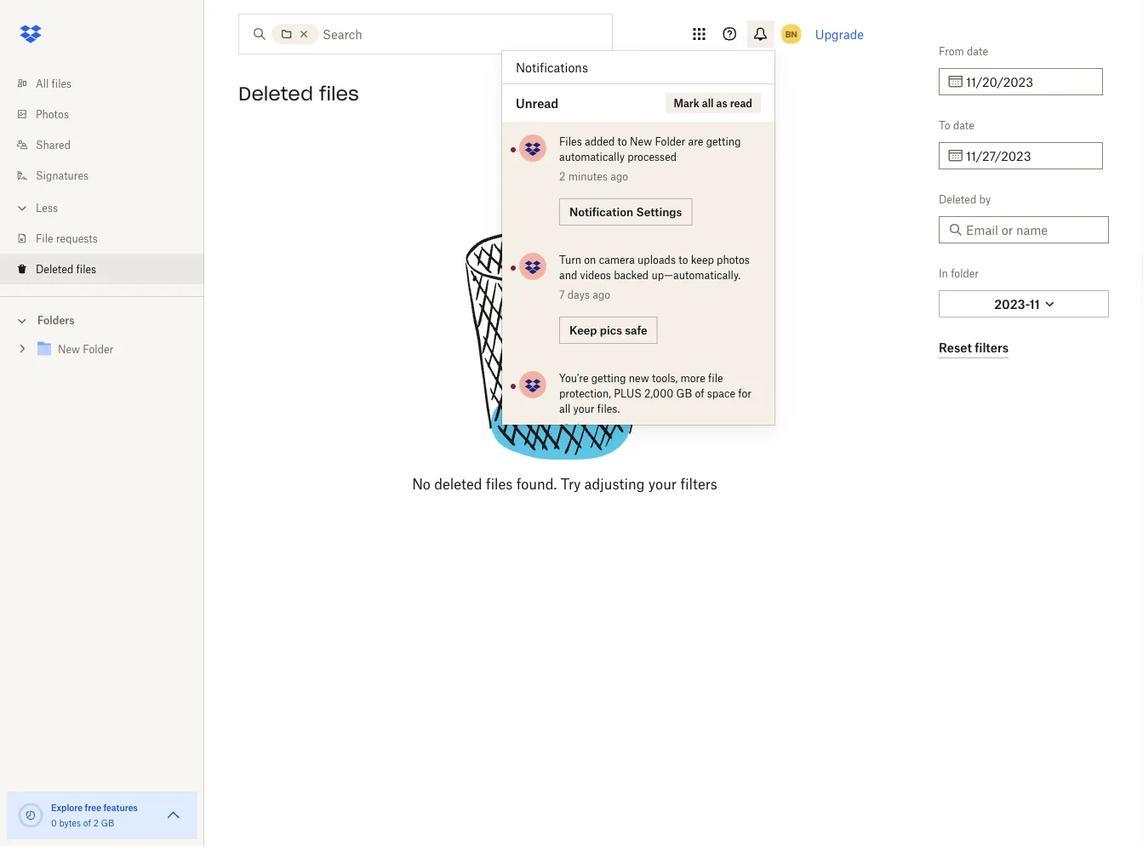 Task type: describe. For each thing, give the bounding box(es) containing it.
you're getting new tools, more file protection, plus 2,000 gb of space for all your files. button
[[560, 371, 758, 417]]

deleted files inside 'link'
[[36, 263, 96, 276]]

turn
[[560, 253, 582, 266]]

photos link
[[14, 99, 204, 129]]

no deleted files found. try adjusting your filters
[[412, 476, 718, 493]]

less image
[[14, 200, 31, 217]]

list containing all files
[[0, 58, 204, 296]]

dropbox image
[[14, 17, 48, 51]]

backed
[[614, 269, 649, 282]]

keep pics safe
[[570, 324, 648, 337]]

files
[[560, 135, 582, 148]]

files.
[[598, 402, 620, 415]]

to date
[[940, 119, 975, 132]]

deleted files list item
[[0, 254, 204, 285]]

unread
[[516, 96, 559, 110]]

signatures link
[[14, 160, 204, 191]]

ago inside files added to new folder are getting automatically processed 2 minutes ago
[[611, 170, 629, 183]]

read
[[731, 97, 753, 109]]

as
[[717, 97, 728, 109]]

more
[[681, 372, 706, 385]]

automatically
[[560, 150, 625, 163]]

keep
[[570, 324, 598, 337]]

folder
[[655, 135, 686, 148]]

try
[[561, 476, 581, 493]]

explore
[[51, 803, 83, 813]]

for
[[739, 387, 752, 400]]

features
[[103, 803, 138, 813]]

folders
[[37, 314, 75, 327]]

from date
[[940, 45, 989, 57]]

to inside turn on camera uploads to keep photos and videos backed up—automatically. 7 days ago
[[679, 253, 689, 266]]

bytes
[[59, 818, 81, 829]]

2 horizontal spatial deleted
[[940, 193, 977, 206]]

of inside you're getting new tools, more file protection, plus 2,000 gb of space for all your files. 10 days ago
[[695, 387, 705, 400]]

settings
[[637, 205, 683, 219]]

mark
[[674, 97, 700, 109]]

photos
[[36, 108, 69, 121]]

adjusting
[[585, 476, 645, 493]]

up—automatically.
[[652, 269, 741, 282]]

upgrade
[[816, 27, 865, 41]]

mark all as read button
[[666, 93, 762, 113]]

keep
[[691, 253, 714, 266]]

new
[[630, 135, 653, 148]]

you're getting new tools, more file protection, plus 2,000 gb of space for all your files. 10 days ago
[[560, 372, 752, 435]]

turn on camera uploads to keep photos and videos backed up—automatically. button
[[560, 252, 758, 283]]

uploads
[[638, 253, 676, 266]]

days inside you're getting new tools, more file protection, plus 2,000 gb of space for all your files. 10 days ago
[[574, 422, 596, 435]]

in folder
[[940, 267, 980, 280]]

gb inside the explore free features 0 bytes of 2 gb
[[101, 818, 114, 829]]

tools,
[[652, 372, 678, 385]]

pics
[[600, 324, 623, 337]]

folders button
[[0, 307, 204, 333]]

all
[[36, 77, 49, 90]]

7
[[560, 288, 565, 301]]

in
[[940, 267, 949, 280]]

turn on camera uploads to keep photos and videos backed up—automatically. 7 days ago
[[560, 253, 750, 301]]

notification settings button
[[560, 198, 693, 226]]

plus
[[614, 387, 642, 400]]

date for from date
[[968, 45, 989, 57]]

files inside 'link'
[[76, 263, 96, 276]]

mark all as read
[[674, 97, 753, 109]]

shared
[[36, 138, 71, 151]]



Task type: locate. For each thing, give the bounding box(es) containing it.
ago
[[611, 170, 629, 183], [593, 288, 611, 301], [599, 422, 616, 435]]

protection,
[[560, 387, 612, 400]]

1 vertical spatial ago
[[593, 288, 611, 301]]

folder
[[952, 267, 980, 280]]

1 vertical spatial deleted
[[940, 193, 977, 206]]

explore free features 0 bytes of 2 gb
[[51, 803, 138, 829]]

signatures
[[36, 169, 89, 182]]

2,000
[[645, 387, 674, 400]]

your
[[574, 402, 595, 415], [649, 476, 677, 493]]

0 vertical spatial date
[[968, 45, 989, 57]]

0 vertical spatial gb
[[677, 387, 693, 400]]

free
[[85, 803, 101, 813]]

10
[[560, 422, 571, 435]]

notification settings
[[570, 205, 683, 219]]

ago down videos
[[593, 288, 611, 301]]

2
[[560, 170, 566, 183], [94, 818, 99, 829]]

1 horizontal spatial getting
[[707, 135, 741, 148]]

1 horizontal spatial 2
[[560, 170, 566, 183]]

getting up the plus
[[592, 372, 627, 385]]

0 horizontal spatial gb
[[101, 818, 114, 829]]

new
[[629, 372, 650, 385]]

deleted files
[[239, 82, 359, 106], [36, 263, 96, 276]]

to inside files added to new folder are getting automatically processed 2 minutes ago
[[618, 135, 628, 148]]

your left filters
[[649, 476, 677, 493]]

less
[[36, 201, 58, 214]]

requests
[[56, 232, 98, 245]]

all files link
[[14, 68, 204, 99]]

2 inside the explore free features 0 bytes of 2 gb
[[94, 818, 99, 829]]

photos
[[717, 253, 750, 266]]

0 vertical spatial deleted
[[239, 82, 313, 106]]

1 horizontal spatial to
[[679, 253, 689, 266]]

2 inside files added to new folder are getting automatically processed 2 minutes ago
[[560, 170, 566, 183]]

files
[[52, 77, 72, 90], [319, 82, 359, 106], [76, 263, 96, 276], [486, 476, 513, 493]]

keep pics safe button
[[560, 317, 658, 344]]

ago inside you're getting new tools, more file protection, plus 2,000 gb of space for all your files. 10 days ago
[[599, 422, 616, 435]]

on
[[585, 253, 597, 266]]

notification
[[570, 205, 634, 219]]

all left as
[[703, 97, 714, 109]]

0 horizontal spatial of
[[83, 818, 91, 829]]

all
[[703, 97, 714, 109], [560, 402, 571, 415]]

file requests link
[[14, 223, 204, 254]]

all inside you're getting new tools, more file protection, plus 2,000 gb of space for all your files. 10 days ago
[[560, 402, 571, 415]]

deleted files link
[[14, 254, 204, 285]]

date right from
[[968, 45, 989, 57]]

to left new
[[618, 135, 628, 148]]

days inside turn on camera uploads to keep photos and videos backed up—automatically. 7 days ago
[[568, 288, 590, 301]]

gb inside you're getting new tools, more file protection, plus 2,000 gb of space for all your files. 10 days ago
[[677, 387, 693, 400]]

ago right minutes
[[611, 170, 629, 183]]

all files
[[36, 77, 72, 90]]

date for to date
[[954, 119, 975, 132]]

your down protection,
[[574, 402, 595, 415]]

1 vertical spatial getting
[[592, 372, 627, 385]]

of inside the explore free features 0 bytes of 2 gb
[[83, 818, 91, 829]]

of down "free"
[[83, 818, 91, 829]]

1 vertical spatial days
[[574, 422, 596, 435]]

1 vertical spatial your
[[649, 476, 677, 493]]

date
[[968, 45, 989, 57], [954, 119, 975, 132]]

to
[[940, 119, 951, 132]]

getting right are on the top right of page
[[707, 135, 741, 148]]

0 horizontal spatial 2
[[94, 818, 99, 829]]

0 vertical spatial 2
[[560, 170, 566, 183]]

1 vertical spatial gb
[[101, 818, 114, 829]]

getting inside files added to new folder are getting automatically processed 2 minutes ago
[[707, 135, 741, 148]]

ago down files.
[[599, 422, 616, 435]]

0 horizontal spatial deleted files
[[36, 263, 96, 276]]

getting
[[707, 135, 741, 148], [592, 372, 627, 385]]

date right to
[[954, 119, 975, 132]]

file
[[709, 372, 724, 385]]

list
[[0, 58, 204, 296]]

0
[[51, 818, 57, 829]]

files added to new folder are getting automatically processed button
[[560, 134, 758, 164]]

1 vertical spatial all
[[560, 402, 571, 415]]

gb down features at the bottom left
[[101, 818, 114, 829]]

From date text field
[[967, 72, 1094, 91]]

1 horizontal spatial of
[[695, 387, 705, 400]]

from
[[940, 45, 965, 57]]

minutes
[[569, 170, 608, 183]]

file requests
[[36, 232, 98, 245]]

shared link
[[14, 129, 204, 160]]

getting inside you're getting new tools, more file protection, plus 2,000 gb of space for all your files. 10 days ago
[[592, 372, 627, 385]]

found.
[[517, 476, 557, 493]]

0 vertical spatial to
[[618, 135, 628, 148]]

0 horizontal spatial all
[[560, 402, 571, 415]]

1 vertical spatial deleted files
[[36, 263, 96, 276]]

1 horizontal spatial deleted files
[[239, 82, 359, 106]]

space
[[708, 387, 736, 400]]

of down the more
[[695, 387, 705, 400]]

files added to new folder are getting automatically processed 2 minutes ago
[[560, 135, 741, 183]]

added
[[585, 135, 615, 148]]

2 vertical spatial deleted
[[36, 263, 74, 276]]

file
[[36, 232, 53, 245]]

to left keep
[[679, 253, 689, 266]]

1 vertical spatial of
[[83, 818, 91, 829]]

1 horizontal spatial gb
[[677, 387, 693, 400]]

upgrade link
[[816, 27, 865, 41]]

2 left minutes
[[560, 170, 566, 183]]

1 vertical spatial date
[[954, 119, 975, 132]]

days right 10
[[574, 422, 596, 435]]

deleted
[[239, 82, 313, 106], [940, 193, 977, 206], [36, 263, 74, 276]]

2 down "free"
[[94, 818, 99, 829]]

To date text field
[[967, 147, 1094, 165]]

0 vertical spatial getting
[[707, 135, 741, 148]]

of
[[695, 387, 705, 400], [83, 818, 91, 829]]

1 horizontal spatial your
[[649, 476, 677, 493]]

0 horizontal spatial deleted
[[36, 263, 74, 276]]

0 vertical spatial your
[[574, 402, 595, 415]]

notifications
[[516, 60, 589, 75]]

you're
[[560, 372, 589, 385]]

1 vertical spatial 2
[[94, 818, 99, 829]]

your inside you're getting new tools, more file protection, plus 2,000 gb of space for all your files. 10 days ago
[[574, 402, 595, 415]]

days right 7 on the top
[[568, 288, 590, 301]]

0 horizontal spatial your
[[574, 402, 595, 415]]

no
[[412, 476, 431, 493]]

gb down the more
[[677, 387, 693, 400]]

deleted
[[435, 476, 483, 493]]

camera
[[599, 253, 635, 266]]

deleted by
[[940, 193, 992, 206]]

0 vertical spatial days
[[568, 288, 590, 301]]

2 vertical spatial ago
[[599, 422, 616, 435]]

videos
[[581, 269, 611, 282]]

0 vertical spatial ago
[[611, 170, 629, 183]]

all up 10
[[560, 402, 571, 415]]

0 vertical spatial of
[[695, 387, 705, 400]]

safe
[[625, 324, 648, 337]]

all inside button
[[703, 97, 714, 109]]

0 horizontal spatial to
[[618, 135, 628, 148]]

days
[[568, 288, 590, 301], [574, 422, 596, 435]]

1 horizontal spatial deleted
[[239, 82, 313, 106]]

by
[[980, 193, 992, 206]]

gb
[[677, 387, 693, 400], [101, 818, 114, 829]]

1 vertical spatial to
[[679, 253, 689, 266]]

0 vertical spatial all
[[703, 97, 714, 109]]

and
[[560, 269, 578, 282]]

filters
[[681, 476, 718, 493]]

are
[[689, 135, 704, 148]]

deleted inside deleted files 'link'
[[36, 263, 74, 276]]

to
[[618, 135, 628, 148], [679, 253, 689, 266]]

0 vertical spatial deleted files
[[239, 82, 359, 106]]

ago inside turn on camera uploads to keep photos and videos backed up—automatically. 7 days ago
[[593, 288, 611, 301]]

processed
[[628, 150, 677, 163]]

quota usage element
[[17, 802, 44, 830]]

0 horizontal spatial getting
[[592, 372, 627, 385]]

1 horizontal spatial all
[[703, 97, 714, 109]]



Task type: vqa. For each thing, say whether or not it's contained in the screenshot.
the bottom the from
no



